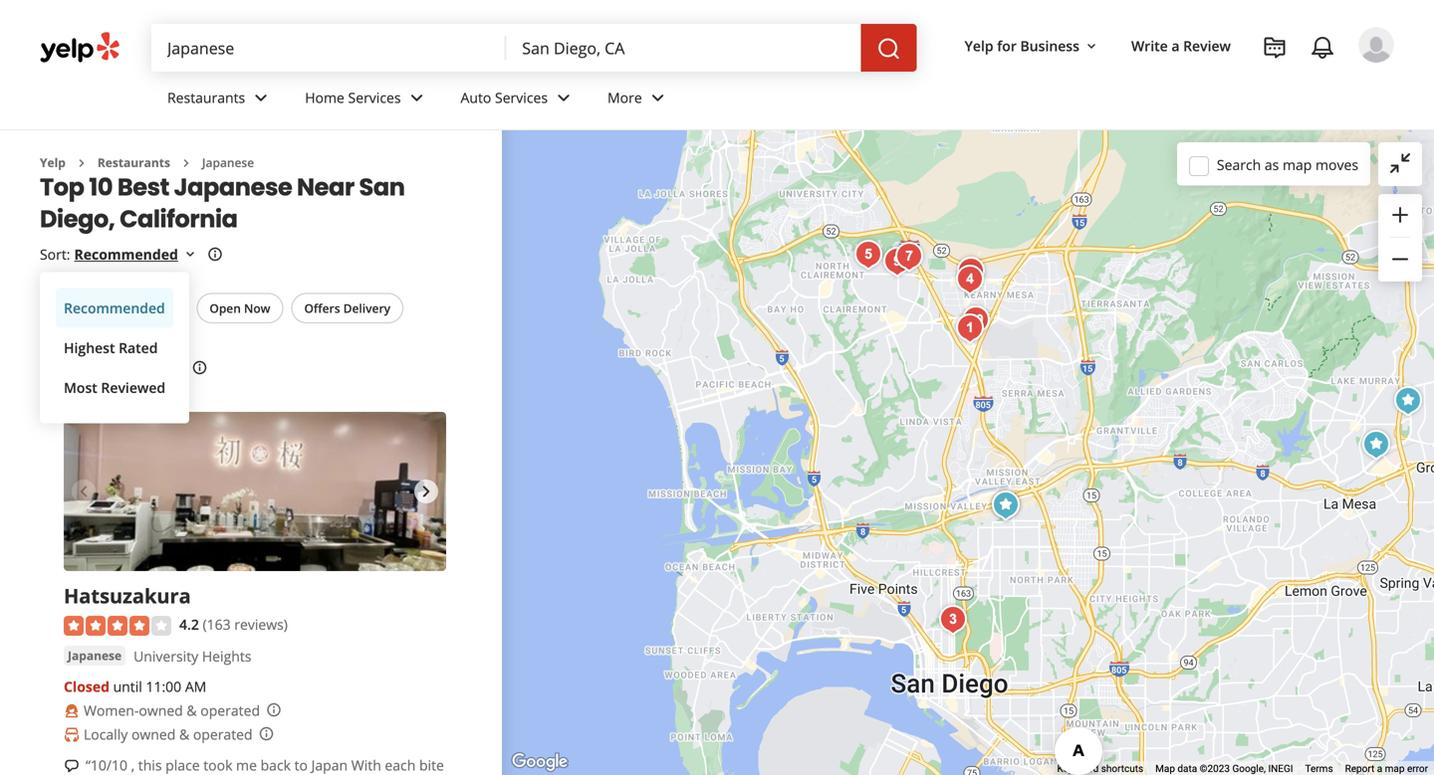 Task type: locate. For each thing, give the bounding box(es) containing it.
0 vertical spatial a
[[1172, 36, 1180, 55]]

operated
[[200, 702, 260, 721], [193, 726, 253, 745]]

24 chevron down v2 image for restaurants
[[249, 86, 273, 110]]

16 info v2 image
[[207, 247, 223, 263], [192, 360, 208, 376]]

24 chevron down v2 image inside home services link
[[405, 86, 429, 110]]

1 horizontal spatial 16 chevron right v2 image
[[178, 155, 194, 171]]

write a review link
[[1123, 28, 1239, 64]]

operated up took
[[193, 726, 253, 745]]

16 chevron right v2 image right "yelp" link
[[74, 155, 89, 171]]

1 vertical spatial map
[[1385, 764, 1405, 776]]

recommended inside button
[[64, 299, 165, 318]]

took
[[203, 757, 233, 776]]

1 vertical spatial recommended
[[64, 299, 165, 318]]

azuki sushi image
[[933, 601, 973, 640]]

san
[[359, 171, 405, 204]]

3 24 chevron down v2 image from the left
[[552, 86, 576, 110]]

back
[[261, 757, 291, 776]]

owned for women-
[[139, 702, 183, 721]]

owned
[[139, 702, 183, 721], [131, 726, 176, 745]]

1 vertical spatial &
[[179, 726, 189, 745]]

1 vertical spatial owned
[[131, 726, 176, 745]]

a inside write a review link
[[1172, 36, 1180, 55]]

0 horizontal spatial 16 chevron down v2 image
[[182, 247, 198, 263]]

recommended button
[[74, 245, 198, 264]]

locally
[[84, 726, 128, 745]]

24 chevron down v2 image left home
[[249, 86, 273, 110]]

heights
[[202, 648, 251, 667]]

24 chevron down v2 image for home services
[[405, 86, 429, 110]]

things to do, nail salons, plumbers text field
[[151, 24, 506, 72]]

japanese button
[[64, 647, 126, 667]]

recommended
[[74, 245, 178, 264], [64, 299, 165, 318]]

rated
[[119, 339, 158, 357]]

11:00
[[146, 678, 181, 697]]

1 24 chevron down v2 image from the left
[[249, 86, 273, 110]]

map for moves
[[1283, 155, 1312, 174]]

map region
[[448, 0, 1434, 776]]

none field address, neighborhood, city, state or zip
[[506, 24, 861, 72]]

highest rated
[[64, 339, 158, 357]]

home services
[[305, 88, 401, 107]]

16 chevron down v2 image right the business
[[1084, 39, 1100, 54]]

map left error
[[1385, 764, 1405, 776]]

a
[[1172, 36, 1180, 55], [1377, 764, 1383, 776]]

services right auto
[[495, 88, 548, 107]]

report
[[1345, 764, 1375, 776]]

0 vertical spatial operated
[[200, 702, 260, 721]]

16 info v2 image right results
[[192, 360, 208, 376]]

0 vertical spatial yelp
[[965, 36, 994, 55]]

1 vertical spatial restaurants link
[[97, 154, 170, 171]]

services inside 'link'
[[495, 88, 548, 107]]

japan
[[311, 757, 348, 776]]

16 chevron down v2 image for recommended
[[182, 247, 198, 263]]

this
[[138, 757, 162, 776]]

none field up home
[[151, 24, 506, 72]]

map right as
[[1283, 155, 1312, 174]]

as
[[1265, 155, 1279, 174]]

map
[[1283, 155, 1312, 174], [1385, 764, 1405, 776]]

terms
[[1305, 764, 1333, 776]]

0 horizontal spatial yelp
[[40, 154, 66, 171]]

1 vertical spatial operated
[[193, 726, 253, 745]]

japanese up closed at the bottom left of the page
[[68, 648, 122, 665]]

16 chevron down v2 image
[[1084, 39, 1100, 54], [182, 247, 198, 263]]

24 chevron down v2 image
[[249, 86, 273, 110], [405, 86, 429, 110], [552, 86, 576, 110], [646, 86, 670, 110]]

0 horizontal spatial 16 chevron right v2 image
[[74, 155, 89, 171]]

16 chevron down v2 image down california
[[182, 247, 198, 263]]

4.2 star rating image
[[64, 617, 171, 637]]

16 chevron down v2 image inside yelp for business button
[[1084, 39, 1100, 54]]

data
[[1178, 764, 1197, 776]]

16 chevron right v2 image
[[74, 155, 89, 171], [178, 155, 194, 171]]

owned for locally
[[131, 726, 176, 745]]

restaurants inside "restaurants" link
[[167, 88, 245, 107]]

& down am
[[187, 702, 197, 721]]

highest
[[64, 339, 115, 357]]

24 chevron down v2 image left auto
[[405, 86, 429, 110]]

until
[[113, 678, 142, 697]]

0 vertical spatial 16 info v2 image
[[207, 247, 223, 263]]

a right report
[[1377, 764, 1383, 776]]

"10/10
[[86, 757, 128, 776]]

zoom in image
[[1389, 203, 1412, 227]]

bite
[[419, 757, 444, 776]]

&
[[187, 702, 197, 721], [179, 726, 189, 745]]

report a map error
[[1345, 764, 1428, 776]]

locally owned & operated
[[84, 726, 253, 745]]

owned down women-owned & operated
[[131, 726, 176, 745]]

most reviewed
[[64, 378, 165, 397]]

©2023
[[1200, 764, 1230, 776]]

0 horizontal spatial map
[[1283, 155, 1312, 174]]

0 horizontal spatial services
[[348, 88, 401, 107]]

0 vertical spatial map
[[1283, 155, 1312, 174]]

restaurants
[[167, 88, 245, 107], [97, 154, 170, 171]]

24 chevron down v2 image inside auto services 'link'
[[552, 86, 576, 110]]

1 horizontal spatial services
[[495, 88, 548, 107]]

restaurants link
[[151, 72, 289, 129], [97, 154, 170, 171]]

offers delivery button
[[291, 293, 403, 324]]

1 horizontal spatial map
[[1385, 764, 1405, 776]]

recommended up highest rated button on the left top of the page
[[64, 299, 165, 318]]

for
[[997, 36, 1017, 55]]

2 24 chevron down v2 image from the left
[[405, 86, 429, 110]]

moves
[[1316, 155, 1359, 174]]

0 vertical spatial 16 chevron down v2 image
[[1084, 39, 1100, 54]]

previous image
[[72, 480, 96, 504]]

with
[[351, 757, 381, 776]]

4.2
[[179, 615, 199, 634]]

1 none field from the left
[[151, 24, 506, 72]]

1 services from the left
[[348, 88, 401, 107]]

services right home
[[348, 88, 401, 107]]

24 chevron down v2 image right auto services
[[552, 86, 576, 110]]

0 vertical spatial owned
[[139, 702, 183, 721]]

info icon image
[[266, 703, 282, 718], [266, 703, 282, 718], [259, 726, 275, 742], [259, 726, 275, 742]]

1 horizontal spatial yelp
[[965, 36, 994, 55]]

yelp left for
[[965, 36, 994, 55]]

filters group
[[40, 293, 407, 325]]

next image
[[414, 480, 438, 504]]

16 chevron right v2 image right best
[[178, 155, 194, 171]]

none field up more
[[506, 24, 861, 72]]

0 vertical spatial &
[[187, 702, 197, 721]]

map
[[1156, 764, 1175, 776]]

now
[[244, 300, 270, 317]]

yakyudori image
[[951, 252, 991, 292]]

yelp left 10
[[40, 154, 66, 171]]

sponsored results
[[40, 357, 188, 379]]

16 speech v2 image
[[64, 759, 80, 775]]

japanese up california
[[202, 154, 254, 171]]

apple l. image
[[1359, 27, 1394, 63]]

okan diner image
[[889, 237, 929, 277]]

& down women-owned & operated
[[179, 726, 189, 745]]

inegi
[[1268, 764, 1293, 776]]

group
[[1379, 194, 1422, 282]]

japanese inside button
[[68, 648, 122, 665]]

None field
[[151, 24, 506, 72], [506, 24, 861, 72]]

yelp
[[965, 36, 994, 55], [40, 154, 66, 171]]

ee nami tonkatsu izakaya image
[[849, 235, 888, 275]]

24 chevron down v2 image right more
[[646, 86, 670, 110]]

yelp for "yelp" link
[[40, 154, 66, 171]]

kitakata ramen ban nai - san diego image
[[956, 301, 996, 341]]

services
[[348, 88, 401, 107], [495, 88, 548, 107]]

24 chevron down v2 image for auto services
[[552, 86, 576, 110]]

1 horizontal spatial 16 chevron down v2 image
[[1084, 39, 1100, 54]]

recommended up recommended button at left top
[[74, 245, 178, 264]]

16 chevron down v2 image for yelp for business
[[1084, 39, 1100, 54]]

1 vertical spatial restaurants
[[97, 154, 170, 171]]

0 horizontal spatial a
[[1172, 36, 1180, 55]]

operated down am
[[200, 702, 260, 721]]

16 info v2 image down california
[[207, 247, 223, 263]]

None search field
[[151, 24, 917, 72]]

a right 'write'
[[1172, 36, 1180, 55]]

2 none field from the left
[[506, 24, 861, 72]]

slideshow element
[[64, 412, 446, 572]]

home
[[305, 88, 345, 107]]

1 vertical spatial 16 chevron down v2 image
[[182, 247, 198, 263]]

24 chevron down v2 image inside more link
[[646, 86, 670, 110]]

google image
[[507, 750, 573, 776]]

16 women owned v2 image
[[64, 704, 80, 720]]

wa dining okan image
[[950, 309, 990, 349]]

yelp inside button
[[965, 36, 994, 55]]

am
[[185, 678, 207, 697]]

1 vertical spatial a
[[1377, 764, 1383, 776]]

yakitori taisho image
[[878, 242, 917, 282]]

yelp link
[[40, 154, 66, 171]]

closed
[[64, 678, 110, 697]]

a for report
[[1377, 764, 1383, 776]]

0 vertical spatial restaurants
[[167, 88, 245, 107]]

reviews)
[[234, 615, 288, 634]]

hatsuzakura image
[[986, 486, 1026, 526]]

google,
[[1233, 764, 1266, 776]]

16 filter v2 image
[[57, 302, 73, 318]]

shortcuts
[[1101, 764, 1144, 776]]

projects image
[[1263, 36, 1287, 60]]

2 services from the left
[[495, 88, 548, 107]]

recommended for recommended button at left top
[[64, 299, 165, 318]]

4 24 chevron down v2 image from the left
[[646, 86, 670, 110]]

1 horizontal spatial a
[[1377, 764, 1383, 776]]

women-
[[84, 702, 139, 721]]

16 chevron down v2 image inside recommended dropdown button
[[182, 247, 198, 263]]

terms link
[[1305, 764, 1333, 776]]

write
[[1131, 36, 1168, 55]]

1 vertical spatial yelp
[[40, 154, 66, 171]]

none field things to do, nail salons, plumbers
[[151, 24, 506, 72]]

0 vertical spatial recommended
[[74, 245, 178, 264]]

japanese right best
[[174, 171, 292, 204]]

closed until 11:00 am
[[64, 678, 207, 697]]

owned down 11:00
[[139, 702, 183, 721]]

user actions element
[[949, 25, 1422, 147]]



Task type: vqa. For each thing, say whether or not it's contained in the screenshot.
"Yelp" for yelp link
yes



Task type: describe. For each thing, give the bounding box(es) containing it.
address, neighborhood, city, state or zip text field
[[506, 24, 861, 72]]

zoom out image
[[1389, 247, 1412, 271]]

diego,
[[40, 203, 115, 236]]

women-owned & operated
[[84, 702, 260, 721]]

search
[[1217, 155, 1261, 174]]

home services link
[[289, 72, 445, 129]]

california
[[120, 203, 238, 236]]

auto services
[[461, 88, 548, 107]]

keyboard
[[1057, 764, 1099, 776]]

japanese inside top 10 best japanese near san diego, california
[[174, 171, 292, 204]]

a for write
[[1172, 36, 1180, 55]]

hatsuzakura
[[64, 583, 191, 610]]

write a review
[[1131, 36, 1231, 55]]

open now
[[210, 300, 270, 317]]

operated for locally owned & operated
[[193, 726, 253, 745]]

& for locally
[[179, 726, 189, 745]]

business
[[1020, 36, 1080, 55]]

to
[[294, 757, 308, 776]]

top 10 best japanese near san diego, california
[[40, 171, 405, 236]]

sort:
[[40, 245, 70, 264]]

"10/10 , this place took me back to japan with each bite
[[86, 757, 444, 776]]

reviewed
[[101, 378, 165, 397]]

report a map error link
[[1345, 764, 1428, 776]]

highest rated button
[[56, 328, 173, 368]]

offers
[[304, 300, 340, 317]]

place
[[166, 757, 200, 776]]

1 vertical spatial 16 info v2 image
[[192, 360, 208, 376]]

more
[[608, 88, 642, 107]]

offers delivery
[[304, 300, 391, 317]]

2 16 chevron right v2 image from the left
[[178, 155, 194, 171]]

more link
[[592, 72, 686, 129]]

operated for women-owned & operated
[[200, 702, 260, 721]]

search image
[[877, 37, 901, 61]]

error
[[1407, 764, 1428, 776]]

keyboard shortcuts
[[1057, 764, 1144, 776]]

& for women-
[[187, 702, 197, 721]]

delivery
[[343, 300, 391, 317]]

sponsored
[[40, 357, 126, 379]]

yelp for business button
[[957, 28, 1108, 64]]

1 16 chevron right v2 image from the left
[[74, 155, 89, 171]]

university heights
[[134, 648, 251, 667]]

japanese link
[[64, 647, 126, 667]]

near
[[297, 171, 354, 204]]

0 vertical spatial restaurants link
[[151, 72, 289, 129]]

all
[[81, 300, 95, 317]]

notifications image
[[1311, 36, 1335, 60]]

yelp for yelp for business
[[965, 36, 994, 55]]

hatsuzakura image
[[986, 486, 1026, 526]]

services for auto services
[[495, 88, 548, 107]]

open
[[210, 300, 241, 317]]

top
[[40, 171, 84, 204]]

me
[[236, 757, 257, 776]]

(163
[[203, 615, 231, 634]]

map data ©2023 google, inegi
[[1156, 764, 1293, 776]]

search as map moves
[[1217, 155, 1359, 174]]

auto services link
[[445, 72, 592, 129]]

each
[[385, 757, 416, 776]]

results
[[129, 357, 188, 379]]

narumi sushi image
[[1389, 381, 1428, 421]]

16 locally owned v2 image
[[64, 728, 80, 744]]

,
[[131, 757, 135, 776]]

all button
[[44, 293, 108, 325]]

hitokuchi image
[[950, 260, 990, 300]]

auto
[[461, 88, 491, 107]]

most reviewed button
[[56, 368, 173, 408]]

collapse map image
[[1389, 151, 1412, 175]]

banbu sushi bar & grill image
[[1357, 425, 1396, 465]]

hatsuzakura link
[[64, 583, 191, 610]]

best
[[117, 171, 169, 204]]

10
[[89, 171, 113, 204]]

business categories element
[[151, 72, 1394, 129]]

map for error
[[1385, 764, 1405, 776]]

24 chevron down v2 image for more
[[646, 86, 670, 110]]

services for home services
[[348, 88, 401, 107]]

yelp for business
[[965, 36, 1080, 55]]

recommended button
[[56, 288, 173, 328]]

university
[[134, 648, 198, 667]]

most
[[64, 378, 97, 397]]

open now button
[[197, 293, 283, 324]]

review
[[1183, 36, 1231, 55]]

recommended for recommended dropdown button
[[74, 245, 178, 264]]

4.2 (163 reviews)
[[179, 615, 288, 634]]



